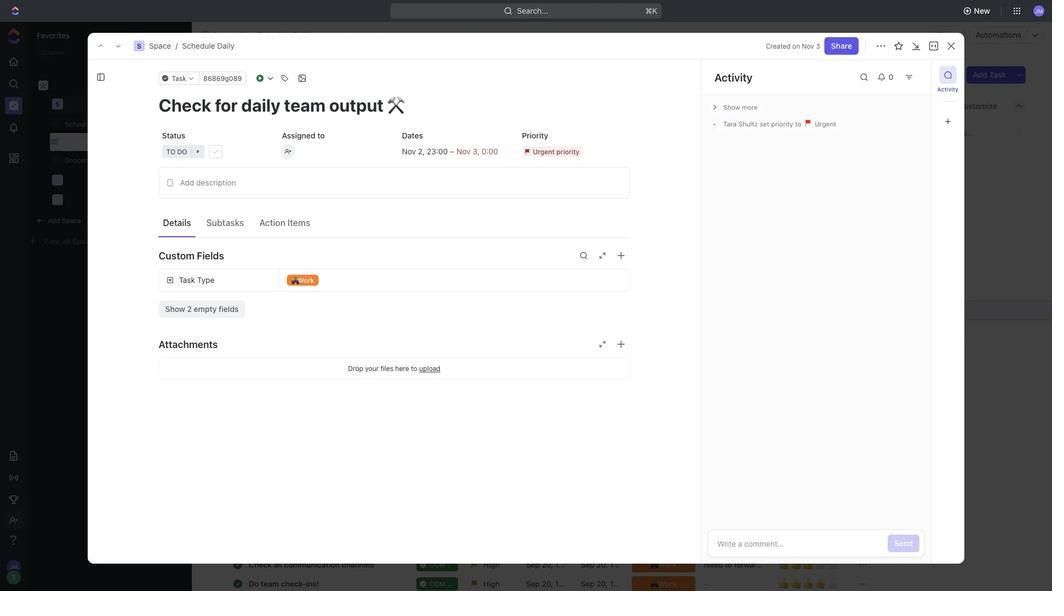 Task type: locate. For each thing, give the bounding box(es) containing it.
👍
[[779, 520, 790, 533], [791, 520, 802, 533], [803, 520, 814, 533], [779, 539, 790, 552], [779, 558, 790, 571], [791, 558, 802, 571], [803, 558, 814, 571], [779, 577, 790, 590], [791, 577, 802, 590], [803, 577, 814, 590], [815, 577, 826, 590]]

0 vertical spatial – button
[[698, 536, 772, 556]]

channels up the do team check-ins! link
[[342, 561, 374, 570]]

space, , element up everything link
[[134, 41, 145, 52]]

from
[[417, 287, 434, 296]]

check for check all communication channels
[[249, 561, 272, 570]]

1 vertical spatial add task
[[295, 155, 324, 163]]

space link for middle space, , element
[[149, 41, 171, 50]]

status
[[162, 131, 185, 140]]

0 horizontal spatial show
[[165, 305, 185, 314]]

1 channels from the top
[[342, 229, 374, 238]]

add down assigned
[[295, 155, 307, 163]]

task down assigned to
[[309, 155, 324, 163]]

1 horizontal spatial activity
[[938, 86, 959, 92]]

0 horizontal spatial activity
[[715, 71, 753, 84]]

share left automations
[[938, 30, 959, 39]]

– button down for
[[698, 575, 772, 592]]

to inside travel to office 🚘 link
[[273, 210, 280, 219]]

tara
[[724, 120, 737, 128]]

1 vertical spatial priority
[[557, 148, 580, 156]]

custom fields element
[[159, 269, 630, 318]]

priority for set
[[771, 120, 794, 128]]

show more button
[[708, 100, 925, 115]]

1 horizontal spatial ,
[[478, 147, 480, 156]]

0 horizontal spatial ,
[[423, 147, 425, 156]]

space for s space /
[[212, 30, 234, 39]]

to inside to do dropdown button
[[166, 148, 176, 156]]

1 vertical spatial show
[[165, 305, 185, 314]]

priority for urgent
[[557, 148, 580, 156]]

space up the view all spaces
[[62, 217, 81, 225]]

globe image
[[54, 197, 61, 203]]

show for show more
[[724, 104, 740, 111]]

2 horizontal spatial nov
[[802, 42, 814, 50]]

86869g089 button
[[199, 72, 246, 85]]

upload
[[419, 365, 441, 373]]

1 horizontal spatial priority
[[771, 120, 794, 128]]

1 vertical spatial space, , element
[[134, 41, 145, 52]]

show up tara
[[724, 104, 740, 111]]

channels down travel to office 🚘 link
[[342, 229, 374, 238]]

show left empty
[[165, 305, 185, 314]]

task left type
[[179, 276, 195, 285]]

1 horizontal spatial 2
[[418, 147, 423, 156]]

space link down everything link
[[68, 95, 173, 113]]

0 horizontal spatial on
[[370, 287, 379, 296]]

everything link
[[32, 77, 187, 94]]

communication
[[284, 229, 340, 238], [284, 561, 340, 570]]

tasks
[[405, 102, 425, 111]]

add up customize
[[973, 70, 988, 79]]

s up space / schedule daily
[[204, 32, 207, 38]]

0 horizontal spatial share button
[[825, 37, 859, 55]]

share right created on nov 3
[[831, 41, 852, 50]]

shultz
[[739, 120, 758, 128]]

0 horizontal spatial priority
[[557, 148, 580, 156]]

assignees button
[[479, 126, 530, 139]]

0 horizontal spatial 2
[[187, 305, 192, 314]]

23:00
[[427, 147, 448, 156]]

0 horizontal spatial share
[[831, 41, 852, 50]]

2 check from the top
[[249, 561, 272, 570]]

add
[[973, 70, 988, 79], [295, 155, 307, 163], [180, 178, 194, 187], [48, 217, 60, 225]]

porkchop and egg for breakfast button
[[698, 517, 772, 541]]

action items button
[[255, 213, 315, 233]]

priority inside 'task sidebar content' section
[[771, 120, 794, 128]]

set priority to
[[758, 120, 803, 128]]

0 horizontal spatial ⚒️
[[376, 229, 384, 238]]

space, , element up space / schedule daily
[[201, 31, 210, 39]]

0 horizontal spatial nov
[[402, 147, 416, 156]]

1 vertical spatial 👍 👍 👍
[[779, 558, 814, 571]]

2 horizontal spatial space, , element
[[201, 31, 210, 39]]

share button down new button
[[931, 26, 965, 44]]

nov right created
[[802, 42, 814, 50]]

to inside "apply revisions to designs based on feedback from supervisor ⚒️" link
[[306, 287, 313, 296]]

channels for check all communication channels ⚒️
[[342, 229, 374, 238]]

on right based
[[370, 287, 379, 296]]

overdue
[[218, 154, 249, 163]]

assigned to
[[282, 131, 325, 140]]

on right created
[[793, 42, 800, 50]]

all right the view
[[62, 237, 70, 246]]

communication down items
[[284, 229, 340, 238]]

0 vertical spatial space, , element
[[201, 31, 210, 39]]

add task up customize
[[973, 70, 1006, 79]]

1 communication from the top
[[284, 229, 340, 238]]

0 horizontal spatial /
[[176, 41, 178, 50]]

to inside 'task sidebar content' section
[[795, 120, 802, 128]]

2 , from the left
[[478, 147, 480, 156]]

0 horizontal spatial add task button
[[282, 153, 328, 166]]

3 right created
[[816, 42, 820, 50]]

favorites button
[[37, 31, 70, 40]]

apply revisions to designs based on feedback from supervisor ⚒️
[[249, 287, 484, 296]]

priority inside urgent priority 'dropdown button'
[[557, 148, 580, 156]]

porkchop
[[704, 522, 738, 531]]

schedule
[[257, 30, 291, 39], [182, 41, 215, 50], [218, 66, 284, 84], [65, 120, 96, 128], [65, 138, 96, 146]]

1 vertical spatial share
[[831, 41, 852, 50]]

add task
[[973, 70, 1006, 79], [295, 155, 324, 163]]

jm button
[[1030, 2, 1048, 20]]

2 horizontal spatial s
[[204, 32, 207, 38]]

0 vertical spatial show
[[724, 104, 740, 111]]

to right here
[[411, 365, 417, 373]]

tasks list link
[[403, 99, 440, 114]]

– button down and
[[698, 536, 772, 556]]

2 vertical spatial space, , element
[[52, 99, 63, 110]]

check up the do in the left bottom of the page
[[249, 561, 272, 570]]

2 inside custom fields element
[[187, 305, 192, 314]]

2 channels from the top
[[342, 561, 374, 570]]

0 horizontal spatial add task
[[295, 155, 324, 163]]

1 horizontal spatial nov
[[457, 147, 471, 156]]

nov down dates
[[402, 147, 416, 156]]

space, , element
[[201, 31, 210, 39], [134, 41, 145, 52], [52, 99, 63, 110]]

1 vertical spatial –
[[704, 542, 709, 551]]

task up customize
[[990, 70, 1006, 79]]

space up space / schedule daily
[[212, 30, 234, 39]]

all up do team check-ins! on the left bottom of the page
[[274, 561, 282, 570]]

travel to office 🚘 link
[[246, 207, 408, 223]]

to down the 💼work
[[306, 287, 313, 296]]

space for add space
[[62, 217, 81, 225]]

, left 0:00
[[478, 147, 480, 156]]

1 vertical spatial 2
[[187, 305, 192, 314]]

1 vertical spatial channels
[[342, 561, 374, 570]]

task button
[[159, 72, 200, 85]]

add task button down assigned to
[[282, 153, 328, 166]]

0 horizontal spatial 3
[[473, 147, 478, 156]]

1 horizontal spatial space, , element
[[134, 41, 145, 52]]

1 horizontal spatial /
[[239, 30, 241, 39]]

1 vertical spatial activity
[[938, 86, 959, 92]]

spaces link
[[28, 51, 63, 60]]

1 horizontal spatial on
[[793, 42, 800, 50]]

1 horizontal spatial show
[[724, 104, 740, 111]]

0 vertical spatial s
[[204, 32, 207, 38]]

based
[[346, 287, 368, 296]]

1 horizontal spatial s
[[137, 42, 141, 50]]

check all communication channels ⚒️
[[249, 229, 384, 238]]

nov right the 23:00
[[457, 147, 471, 156]]

2 for empty
[[187, 305, 192, 314]]

to do
[[166, 148, 187, 156]]

created
[[766, 42, 791, 50]]

task inside custom fields element
[[179, 276, 195, 285]]

guide
[[363, 102, 384, 111]]

2 👍 👍 👍 from the top
[[779, 558, 814, 571]]

0 vertical spatial 2
[[418, 147, 423, 156]]

jm
[[1035, 8, 1043, 14]]

space link up task dropdown button
[[149, 41, 171, 50]]

s up everything link
[[137, 42, 141, 50]]

add left description at the left of page
[[180, 178, 194, 187]]

1 horizontal spatial add task button
[[967, 66, 1013, 84]]

automations button
[[970, 27, 1027, 43]]

1 horizontal spatial share
[[938, 30, 959, 39]]

spaces
[[41, 48, 64, 56], [37, 51, 63, 60], [72, 237, 98, 246]]

👍 👍 👍 up the 👍 👍 👍 👍
[[779, 558, 814, 571]]

space right "team"
[[88, 176, 109, 184]]

started
[[334, 102, 361, 111]]

0 vertical spatial on
[[793, 42, 800, 50]]

0 vertical spatial communication
[[284, 229, 340, 238]]

show more
[[724, 104, 758, 111]]

fields
[[219, 305, 239, 314]]

show for show 2 empty fields
[[165, 305, 185, 314]]

⚒️ up custom fields dropdown button
[[376, 229, 384, 238]]

add task button up customize
[[967, 66, 1013, 84]]

space / schedule daily
[[149, 41, 235, 50]]

0 vertical spatial activity
[[715, 71, 753, 84]]

urgent priority button
[[519, 142, 630, 162]]

1 vertical spatial space link
[[68, 95, 173, 113]]

check
[[249, 229, 272, 238], [249, 561, 272, 570]]

send button
[[888, 536, 920, 553]]

1 horizontal spatial 3
[[816, 42, 820, 50]]

2 vertical spatial s
[[55, 100, 60, 108]]

👍 👍 👍 right breakfast in the right bottom of the page
[[779, 520, 814, 533]]

to down show more dropdown button on the right of the page
[[795, 120, 802, 128]]

⚒️ right supervisor
[[476, 287, 484, 296]]

s
[[204, 32, 207, 38], [137, 42, 141, 50], [55, 100, 60, 108]]

add space
[[48, 217, 81, 225]]

task down space / schedule daily
[[172, 75, 186, 82]]

👍 👍 👍
[[779, 520, 814, 533], [779, 558, 814, 571]]

type
[[197, 276, 214, 285]]

1 vertical spatial on
[[370, 287, 379, 296]]

apply
[[249, 287, 270, 296]]

add task down assigned to
[[295, 155, 324, 163]]

2 vertical spatial –
[[704, 580, 709, 589]]

2 communication from the top
[[284, 561, 340, 570]]

0 vertical spatial space link
[[149, 41, 171, 50]]

0 horizontal spatial s
[[55, 100, 60, 108]]

add description
[[180, 178, 236, 187]]

show inside custom fields element
[[165, 305, 185, 314]]

s down 'everything'
[[55, 100, 60, 108]]

0 vertical spatial 3
[[816, 42, 820, 50]]

feeling good! custom field. :4 .of. 5 element
[[779, 539, 791, 552], [779, 577, 791, 591], [791, 577, 803, 591], [803, 577, 815, 591], [815, 577, 827, 591]]

0 vertical spatial /
[[239, 30, 241, 39]]

share
[[938, 30, 959, 39], [831, 41, 852, 50]]

revisions
[[272, 287, 304, 296]]

👍 👍 👍 👍
[[779, 577, 826, 590]]

Edit task name text field
[[159, 95, 630, 116]]

3 left 0:00
[[473, 147, 478, 156]]

check all communication channels ⚒️ link
[[246, 226, 408, 242]]

1 vertical spatial s
[[137, 42, 141, 50]]

space, , element down 'everything'
[[52, 99, 63, 110]]

task sidebar navigation tab list
[[936, 66, 960, 130]]

all down action
[[274, 229, 282, 238]]

0 vertical spatial priority
[[771, 120, 794, 128]]

0 vertical spatial channels
[[342, 229, 374, 238]]

1 vertical spatial 3
[[473, 147, 478, 156]]

0 vertical spatial add task
[[973, 70, 1006, 79]]

2 left empty
[[187, 305, 192, 314]]

hide
[[923, 102, 939, 111]]

description
[[196, 178, 236, 187]]

/ up 86869g089
[[239, 30, 241, 39]]

/
[[239, 30, 241, 39], [176, 41, 178, 50]]

task inside dropdown button
[[172, 75, 186, 82]]

priority right set
[[771, 120, 794, 128]]

to
[[795, 120, 802, 128], [317, 131, 325, 140], [166, 148, 176, 156], [273, 210, 280, 219], [306, 287, 313, 296], [411, 365, 417, 373]]

to left 'do'
[[166, 148, 176, 156]]

priority right urgent
[[557, 148, 580, 156]]

, left the 23:00
[[423, 147, 425, 156]]

– button
[[698, 536, 772, 556], [698, 575, 772, 592]]

1 vertical spatial – button
[[698, 575, 772, 592]]

1 check from the top
[[249, 229, 272, 238]]

fields
[[197, 250, 224, 262]]

dinner
[[249, 383, 273, 392]]

0 vertical spatial check
[[249, 229, 272, 238]]

check down action
[[249, 229, 272, 238]]

/ up task dropdown button
[[176, 41, 178, 50]]

feeling good! custom field. :3 .of. 5 element
[[779, 520, 791, 533], [791, 520, 803, 533], [803, 520, 815, 533], [779, 558, 791, 571], [791, 558, 803, 571], [803, 558, 815, 571]]

1 horizontal spatial ⚒️
[[476, 287, 484, 296]]

activity up "hide"
[[938, 86, 959, 92]]

1 vertical spatial ⚒️
[[476, 287, 484, 296]]

do team check-ins!
[[249, 580, 319, 589]]

dates
[[402, 131, 423, 140]]

activity
[[715, 71, 753, 84], [938, 86, 959, 92]]

0 vertical spatial 👍 👍 👍
[[779, 520, 814, 533]]

nov
[[802, 42, 814, 50], [402, 147, 416, 156], [457, 147, 471, 156]]

communication up ins!
[[284, 561, 340, 570]]

schedule daily link
[[244, 29, 314, 42], [182, 41, 235, 50], [47, 115, 176, 133], [47, 133, 176, 151]]

space
[[212, 30, 234, 39], [149, 41, 171, 50], [68, 100, 89, 108], [88, 176, 109, 184], [62, 217, 81, 225]]

0 vertical spatial add task button
[[967, 66, 1013, 84]]

activity up show more
[[715, 71, 753, 84]]

to left office
[[273, 210, 280, 219]]

show inside dropdown button
[[724, 104, 740, 111]]

share button right created on nov 3
[[825, 37, 859, 55]]

1 vertical spatial check
[[249, 561, 272, 570]]

space down 'everything'
[[68, 100, 89, 108]]

channels
[[342, 229, 374, 238], [342, 561, 374, 570]]

3
[[816, 42, 820, 50], [473, 147, 478, 156]]

2 – button from the top
[[698, 575, 772, 592]]

1 vertical spatial communication
[[284, 561, 340, 570]]

share button
[[931, 26, 965, 44], [825, 37, 859, 55]]

2 left the 23:00
[[418, 147, 423, 156]]

priority
[[771, 120, 794, 128], [557, 148, 580, 156]]

show 2 empty fields
[[165, 305, 239, 314]]



Task type: describe. For each thing, give the bounding box(es) containing it.
space link for the leftmost space, , element
[[68, 95, 173, 113]]

to right assigned
[[317, 131, 325, 140]]

customize
[[959, 102, 998, 111]]

view
[[43, 237, 60, 246]]

communication for check all communication channels
[[284, 561, 340, 570]]

0 vertical spatial share
[[938, 30, 959, 39]]

urgent priority
[[533, 148, 580, 156]]

activity inside 'task sidebar content' section
[[715, 71, 753, 84]]

channels for check all communication channels
[[342, 561, 374, 570]]

observatory link
[[68, 191, 173, 209]]

daily calendar
[[232, 102, 285, 111]]

s space /
[[204, 30, 241, 39]]

lunch
[[249, 267, 271, 277]]

do
[[177, 148, 187, 156]]

attachments button
[[159, 332, 630, 358]]

team
[[68, 176, 86, 184]]

subtasks
[[206, 218, 244, 228]]

for
[[720, 532, 730, 541]]

all for check all communication channels
[[274, 561, 282, 570]]

team space link
[[68, 172, 173, 189]]

custom fields button
[[159, 243, 630, 269]]

1 👍 👍 👍 from the top
[[779, 520, 814, 533]]

urgent
[[813, 120, 836, 128]]

attachments
[[159, 339, 218, 351]]

action items
[[259, 218, 310, 228]]

dinner 🍖
[[249, 383, 282, 392]]

activity inside task sidebar navigation tab list
[[938, 86, 959, 92]]

86869g089
[[203, 75, 242, 82]]

🍗
[[273, 267, 281, 277]]

🚘
[[305, 210, 313, 219]]

s inside the s space /
[[204, 32, 207, 38]]

getting started guide
[[305, 102, 384, 111]]

hide button
[[909, 99, 943, 114]]

do
[[249, 580, 259, 589]]

travel
[[249, 210, 271, 219]]

0 horizontal spatial space, , element
[[52, 99, 63, 110]]

1 vertical spatial /
[[176, 41, 178, 50]]

add inside button
[[180, 178, 194, 187]]

and
[[740, 522, 753, 531]]

assigned
[[282, 131, 315, 140]]

your
[[365, 365, 379, 373]]

porkchop and egg for breakfast
[[704, 522, 765, 541]]

new button
[[959, 2, 997, 20]]

tara shultz
[[724, 120, 758, 128]]

space for team space
[[88, 176, 109, 184]]

getting started guide link
[[303, 99, 384, 114]]

team
[[261, 580, 279, 589]]

to do button
[[159, 142, 270, 162]]

💼work button
[[280, 270, 630, 292]]

search...
[[517, 6, 548, 15]]

observatory
[[68, 196, 110, 204]]

check all communication channels link
[[246, 557, 408, 573]]

task sidebar content section
[[699, 60, 931, 565]]

lunch 🍗
[[249, 267, 281, 277]]

2 for ,
[[418, 147, 423, 156]]

getting
[[305, 102, 332, 111]]

egg
[[704, 532, 718, 541]]

favorites
[[37, 31, 70, 40]]

breakfast
[[732, 532, 765, 541]]

custom fields
[[159, 250, 224, 262]]

office
[[282, 210, 303, 219]]

communication for check all communication channels ⚒️
[[284, 229, 340, 238]]

view all spaces
[[43, 237, 98, 246]]

all for check all communication channels ⚒️
[[274, 229, 282, 238]]

0:00
[[482, 147, 498, 156]]

💼work
[[291, 277, 314, 284]]

automations
[[976, 30, 1022, 39]]

list
[[427, 102, 440, 111]]

dinner 🍖 link
[[246, 379, 408, 395]]

1 – button from the top
[[698, 536, 772, 556]]

apply revisions to designs based on feedback from supervisor ⚒️ link
[[246, 283, 484, 299]]

nov 2 , 23:00 – nov 3 , 0:00
[[402, 147, 498, 156]]

priority
[[522, 131, 548, 140]]

🍖
[[275, 383, 282, 392]]

user group image
[[53, 177, 62, 184]]

everything
[[54, 81, 92, 90]]

ins!
[[306, 580, 319, 589]]

details
[[163, 218, 191, 228]]

check for check all communication channels ⚒️
[[249, 229, 272, 238]]

supervisor
[[436, 287, 474, 296]]

add up the view
[[48, 217, 60, 225]]

Search tasks... text field
[[916, 125, 1026, 141]]

yoga link
[[246, 187, 408, 203]]

do team check-ins! link
[[246, 577, 408, 592]]

items
[[288, 218, 310, 228]]

drop
[[348, 365, 363, 373]]

1 horizontal spatial add task
[[973, 70, 1006, 79]]

set
[[760, 120, 770, 128]]

0 vertical spatial –
[[450, 147, 455, 156]]

new
[[974, 6, 990, 15]]

1 horizontal spatial share button
[[931, 26, 965, 44]]

space up task dropdown button
[[149, 41, 171, 50]]

1 vertical spatial add task button
[[282, 153, 328, 166]]

check all communication channels
[[249, 561, 374, 570]]

custom
[[159, 250, 195, 262]]

daily calendar link
[[230, 99, 285, 114]]

urgent
[[533, 148, 555, 156]]

calendar
[[252, 102, 285, 111]]

all for view all spaces
[[62, 237, 70, 246]]

yoga
[[249, 191, 267, 200]]

view all spaces link
[[43, 237, 98, 246]]

created on nov 3
[[766, 42, 820, 50]]

send
[[895, 540, 913, 549]]

upload button
[[419, 365, 441, 373]]

1 , from the left
[[423, 147, 425, 156]]

0 vertical spatial ⚒️
[[376, 229, 384, 238]]

grocery
[[65, 156, 91, 164]]



Task type: vqa. For each thing, say whether or not it's contained in the screenshot.
"Do team check-ins!" LINK
yes



